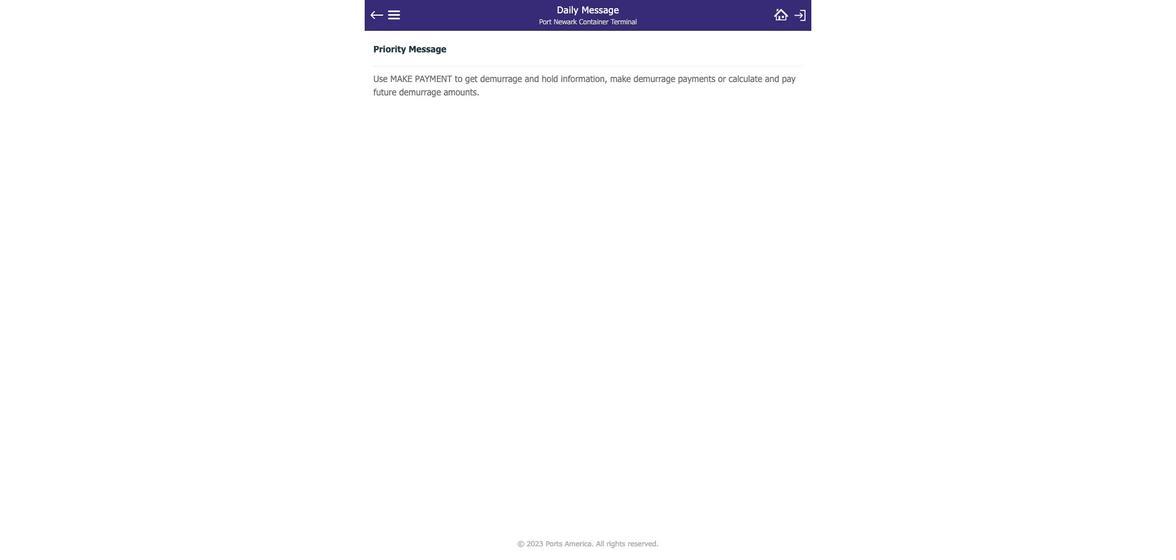 Task type: vqa. For each thing, say whether or not it's contained in the screenshot.
demurrage
yes



Task type: describe. For each thing, give the bounding box(es) containing it.
2023
[[527, 539, 544, 548]]

© 2023 ports america. all rights reserved. footer
[[361, 536, 816, 551]]

daily
[[557, 4, 579, 15]]

daily message port newark container terminal
[[540, 4, 637, 26]]

2 horizontal spatial demurrage
[[634, 73, 676, 84]]

get
[[466, 73, 478, 84]]

to
[[455, 73, 463, 84]]

amounts.
[[444, 87, 480, 97]]

©
[[518, 539, 525, 548]]

daily message banner
[[365, 0, 812, 31]]

information,
[[561, 73, 608, 84]]

rights
[[607, 539, 626, 548]]

reserved.
[[628, 539, 659, 548]]

or
[[719, 73, 726, 84]]

all
[[597, 539, 605, 548]]

america.
[[565, 539, 594, 548]]

payments
[[679, 73, 716, 84]]

calculate
[[729, 73, 763, 84]]

0 horizontal spatial demurrage
[[399, 87, 441, 97]]

make payment
[[391, 73, 452, 84]]

use
[[374, 73, 388, 84]]

terminal
[[611, 17, 637, 26]]

use make payment to get demurrage and hold information, make demurrage payments or calculate and pay future demurrage amounts.
[[374, 73, 796, 97]]



Task type: locate. For each thing, give the bounding box(es) containing it.
ports
[[546, 539, 563, 548]]

newark
[[554, 17, 577, 26]]

1 horizontal spatial demurrage
[[481, 73, 522, 84]]

and left hold
[[525, 73, 539, 84]]

message up make payment
[[409, 44, 447, 54]]

message for priority
[[409, 44, 447, 54]]

1 horizontal spatial and
[[766, 73, 780, 84]]

© 2023 ports america. all rights reserved.
[[518, 539, 659, 548]]

and left pay
[[766, 73, 780, 84]]

future
[[374, 87, 397, 97]]

container
[[579, 17, 609, 26]]

priority message
[[374, 44, 447, 54]]

demurrage right the get
[[481, 73, 522, 84]]

demurrage right make
[[634, 73, 676, 84]]

and
[[525, 73, 539, 84], [766, 73, 780, 84]]

0 horizontal spatial and
[[525, 73, 539, 84]]

message up container
[[582, 4, 620, 15]]

0 horizontal spatial message
[[409, 44, 447, 54]]

0 vertical spatial message
[[582, 4, 620, 15]]

demurrage
[[481, 73, 522, 84], [634, 73, 676, 84], [399, 87, 441, 97]]

port
[[540, 17, 552, 26]]

hold
[[542, 73, 559, 84]]

2 and from the left
[[766, 73, 780, 84]]

daily message heading
[[499, 0, 678, 18]]

1 and from the left
[[525, 73, 539, 84]]

demurrage down make payment
[[399, 87, 441, 97]]

1 horizontal spatial message
[[582, 4, 620, 15]]

message inside daily message port newark container terminal
[[582, 4, 620, 15]]

message
[[582, 4, 620, 15], [409, 44, 447, 54]]

1 vertical spatial message
[[409, 44, 447, 54]]

priority
[[374, 44, 406, 54]]

message for daily
[[582, 4, 620, 15]]

make
[[611, 73, 631, 84]]

pay
[[783, 73, 796, 84]]



